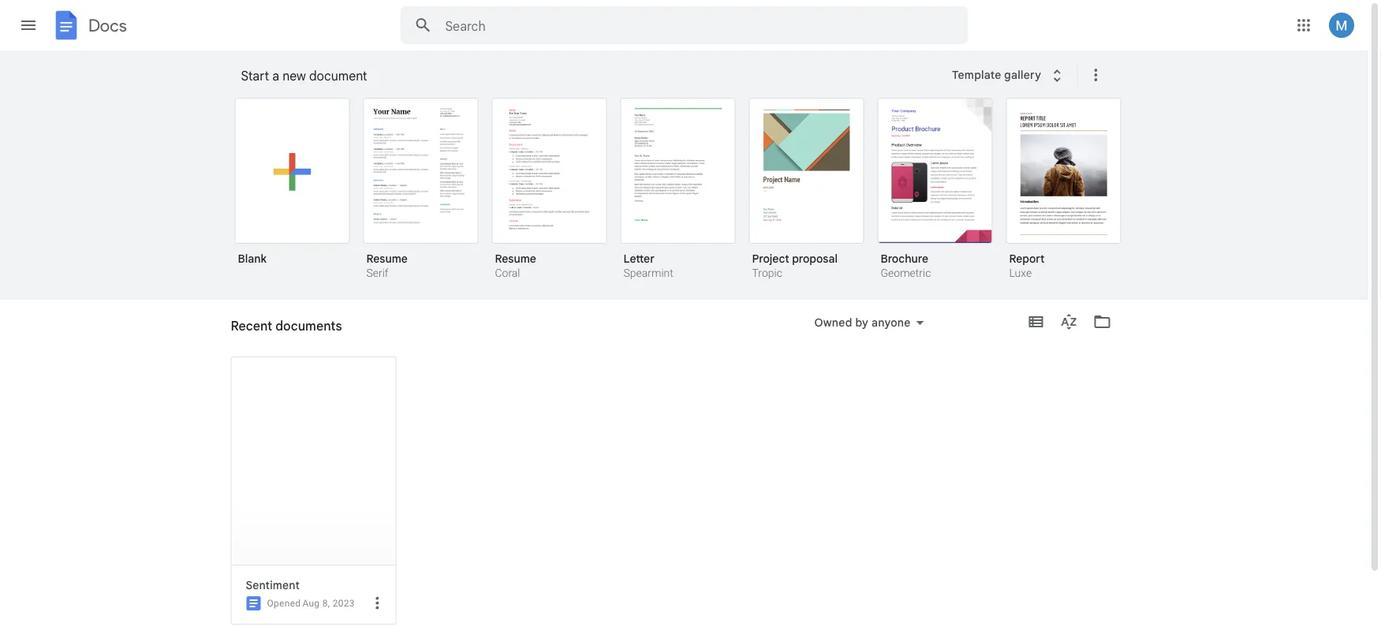 Task type: describe. For each thing, give the bounding box(es) containing it.
blank
[[238, 252, 267, 265]]

letter
[[624, 252, 655, 265]]

brochure option
[[878, 98, 993, 282]]

template gallery button
[[942, 61, 1077, 89]]

opened aug 8, 2023
[[267, 598, 355, 609]]

docs
[[88, 15, 127, 36]]

recent inside heading
[[231, 318, 272, 334]]

documents inside recent documents heading
[[276, 318, 342, 334]]

proposal
[[792, 252, 838, 265]]

search image
[[407, 9, 439, 41]]

start a new document heading
[[241, 50, 942, 101]]

project
[[752, 252, 789, 265]]

sentiment google docs element
[[246, 578, 389, 592]]

main menu image
[[19, 16, 38, 35]]

anyone
[[872, 316, 911, 329]]

resume for resume serif
[[366, 252, 408, 265]]

report
[[1009, 252, 1045, 265]]

2023
[[333, 598, 355, 609]]

Search bar text field
[[445, 18, 929, 34]]

spearmint
[[624, 267, 674, 280]]

owned by anyone
[[815, 316, 911, 329]]

tropic
[[752, 267, 783, 280]]

2 resume option from the left
[[492, 98, 607, 282]]

8,
[[322, 598, 330, 609]]

list box containing blank
[[235, 95, 1142, 301]]

aug
[[302, 598, 320, 609]]

opened
[[267, 598, 301, 609]]

new
[[283, 68, 306, 84]]

report luxe
[[1009, 252, 1045, 280]]

template
[[952, 68, 1002, 82]]

1 resume option from the left
[[363, 98, 478, 282]]

recent documents heading
[[231, 300, 342, 350]]

letter option
[[620, 98, 736, 282]]

start a new document
[[241, 68, 367, 84]]



Task type: vqa. For each thing, say whether or not it's contained in the screenshot.
second Recent from the top
yes



Task type: locate. For each thing, give the bounding box(es) containing it.
0 horizontal spatial resume option
[[363, 98, 478, 282]]

resume serif
[[366, 252, 408, 280]]

blank option
[[235, 98, 350, 277]]

resume up the serif
[[366, 252, 408, 265]]

report option
[[1006, 98, 1121, 282]]

2 recent from the top
[[231, 324, 267, 338]]

brochure geometric
[[881, 252, 931, 280]]

documents
[[276, 318, 342, 334], [270, 324, 328, 338]]

owned
[[815, 316, 853, 329]]

project proposal tropic
[[752, 252, 838, 280]]

a
[[272, 68, 279, 84]]

2 recent documents from the top
[[231, 324, 328, 338]]

recent documents
[[231, 318, 342, 334], [231, 324, 328, 338]]

template gallery
[[952, 68, 1042, 82]]

1 horizontal spatial resume
[[495, 252, 536, 265]]

sentiment option
[[227, 357, 396, 627]]

resume coral
[[495, 252, 536, 280]]

start
[[241, 68, 269, 84]]

last opened by me aug 8, 2023 element
[[302, 598, 355, 609]]

1 recent documents from the top
[[231, 318, 342, 334]]

more actions. image
[[1083, 65, 1105, 84]]

list box
[[235, 95, 1142, 301]]

serif
[[366, 267, 389, 280]]

by
[[856, 316, 869, 329]]

None search field
[[400, 6, 968, 44]]

coral
[[495, 267, 520, 280]]

2 resume from the left
[[495, 252, 536, 265]]

owned by anyone button
[[804, 313, 934, 332]]

letter spearmint
[[624, 252, 674, 280]]

sentiment
[[246, 578, 300, 592]]

project proposal option
[[749, 98, 864, 282]]

resume
[[366, 252, 408, 265], [495, 252, 536, 265]]

luxe
[[1009, 267, 1032, 280]]

1 horizontal spatial resume option
[[492, 98, 607, 282]]

resume option
[[363, 98, 478, 282], [492, 98, 607, 282]]

geometric
[[881, 267, 931, 280]]

document
[[309, 68, 367, 84]]

docs link
[[50, 9, 127, 44]]

1 recent from the top
[[231, 318, 272, 334]]

brochure
[[881, 252, 929, 265]]

recent
[[231, 318, 272, 334], [231, 324, 267, 338]]

0 horizontal spatial resume
[[366, 252, 408, 265]]

1 resume from the left
[[366, 252, 408, 265]]

resume up coral
[[495, 252, 536, 265]]

gallery
[[1005, 68, 1042, 82]]

resume for resume coral
[[495, 252, 536, 265]]



